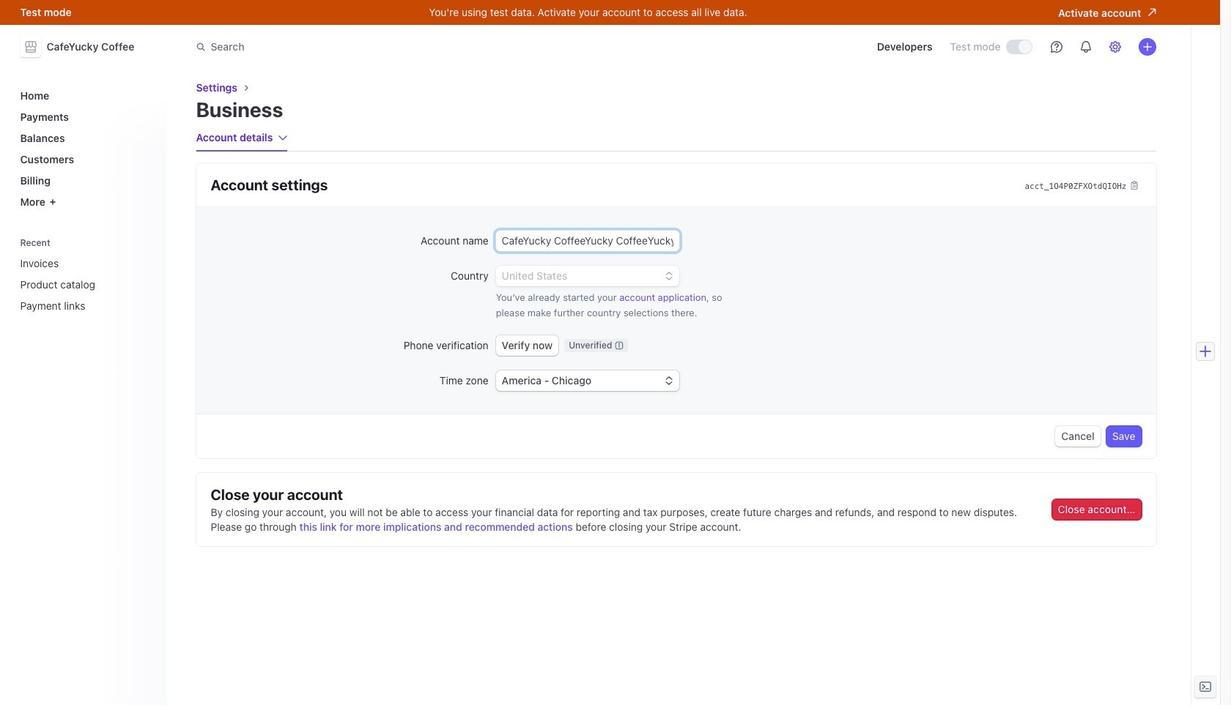 Task type: describe. For each thing, give the bounding box(es) containing it.
Company text field
[[496, 231, 679, 251]]

1 recent element from the top
[[14, 233, 158, 318]]

Search text field
[[187, 33, 600, 60]]

clear history image
[[143, 239, 152, 247]]

core navigation links element
[[14, 84, 158, 214]]

help image
[[1050, 41, 1062, 53]]



Task type: locate. For each thing, give the bounding box(es) containing it.
2 recent element from the top
[[14, 251, 158, 318]]

notifications image
[[1080, 41, 1091, 53]]

None search field
[[187, 33, 600, 60]]

Test mode checkbox
[[1006, 40, 1031, 54]]

settings image
[[1109, 41, 1121, 53]]

recent element
[[14, 233, 158, 318], [14, 251, 158, 318]]



Task type: vqa. For each thing, say whether or not it's contained in the screenshot.
search box
yes



